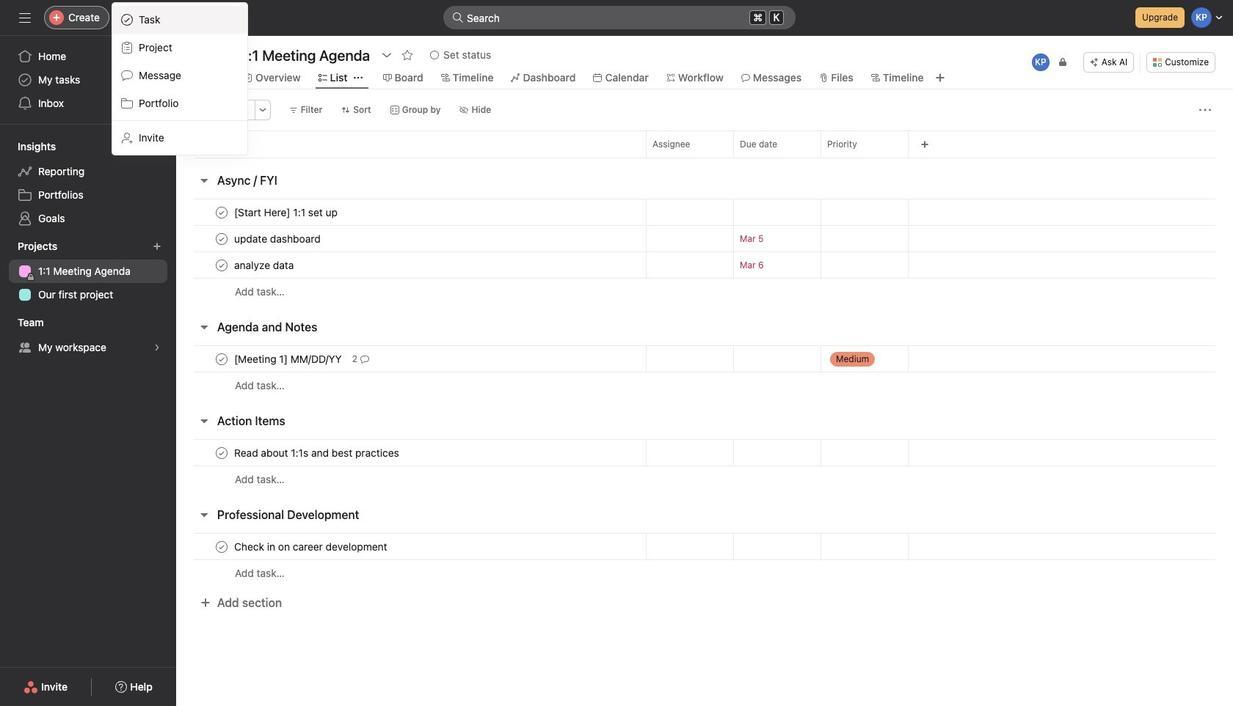 Task type: vqa. For each thing, say whether or not it's contained in the screenshot.
Upcoming
no



Task type: describe. For each thing, give the bounding box(es) containing it.
new project or portfolio image
[[153, 242, 162, 251]]

mark complete checkbox for task name text box within the update dashboard cell
[[213, 230, 231, 248]]

mark complete image for [start here] 1:1 set up cell
[[213, 204, 231, 221]]

projects element
[[0, 233, 176, 310]]

mark complete image
[[213, 445, 231, 462]]

read about 1:1s and best practices cell
[[176, 440, 646, 467]]

see details, my workspace image
[[153, 344, 162, 352]]

add to starred image
[[402, 49, 413, 61]]

add tab image
[[934, 72, 946, 84]]

header async / fyi tree grid
[[176, 199, 1233, 305]]

2 comments image
[[360, 355, 369, 364]]

insights element
[[0, 134, 176, 233]]

task name text field for mark complete image associated with [meeting 1] mm/dd/yy cell
[[231, 352, 346, 367]]

task name text field for mark complete image in check in on career development cell
[[231, 540, 392, 555]]

prominent image
[[452, 12, 464, 23]]

task name text field for mark complete image inside the [start here] 1:1 set up cell
[[231, 205, 342, 220]]

mark complete checkbox for task name text box in the [start here] 1:1 set up cell
[[213, 204, 231, 221]]

mark complete checkbox for the header action items tree grid
[[213, 445, 231, 462]]

mark complete image for check in on career development cell
[[213, 538, 231, 556]]

mark complete image for [meeting 1] mm/dd/yy cell
[[213, 351, 231, 368]]

add field image
[[921, 140, 929, 149]]

header professional development tree grid
[[176, 534, 1233, 587]]

more actions image
[[258, 106, 267, 115]]

more actions image
[[1200, 104, 1211, 116]]

[start here] 1:1 set up cell
[[176, 199, 646, 226]]



Task type: locate. For each thing, give the bounding box(es) containing it.
task name text field inside analyze data cell
[[231, 258, 298, 273]]

task name text field for mark complete image inside analyze data cell
[[231, 258, 298, 273]]

mark complete image for analyze data cell
[[213, 257, 231, 274]]

task name text field for mark complete image inside update dashboard cell
[[231, 232, 325, 246]]

collapse task list for this group image for mark complete image associated with [meeting 1] mm/dd/yy cell
[[198, 322, 210, 333]]

1 vertical spatial mark complete checkbox
[[213, 445, 231, 462]]

1 mark complete checkbox from the top
[[213, 351, 231, 368]]

Task name text field
[[231, 352, 346, 367], [231, 540, 392, 555]]

2 task name text field from the top
[[231, 232, 325, 246]]

1 vertical spatial task name text field
[[231, 540, 392, 555]]

global element
[[0, 36, 176, 124]]

task name text field inside the read about 1:1s and best practices cell
[[231, 446, 404, 461]]

2 collapse task list for this group image from the top
[[198, 322, 210, 333]]

header action items tree grid
[[176, 440, 1233, 493]]

None field
[[443, 6, 796, 29]]

collapse task list for this group image
[[198, 175, 210, 186], [198, 322, 210, 333]]

Mark complete checkbox
[[213, 204, 231, 221], [213, 230, 231, 248], [213, 257, 231, 274], [213, 538, 231, 556]]

header agenda and notes tree grid
[[176, 346, 1233, 399]]

2 collapse task list for this group image from the top
[[198, 509, 210, 521]]

task name text field inside check in on career development cell
[[231, 540, 392, 555]]

Search tasks, projects, and more text field
[[443, 6, 796, 29]]

1 mark complete image from the top
[[213, 204, 231, 221]]

mark complete checkbox inside analyze data cell
[[213, 257, 231, 274]]

mark complete checkbox for task name text field within check in on career development cell
[[213, 538, 231, 556]]

2 mark complete image from the top
[[213, 230, 231, 248]]

collapse task list for this group image for mark complete image in check in on career development cell
[[198, 509, 210, 521]]

mark complete image inside update dashboard cell
[[213, 230, 231, 248]]

0 vertical spatial collapse task list for this group image
[[198, 175, 210, 186]]

4 mark complete image from the top
[[213, 351, 231, 368]]

collapse task list for this group image
[[198, 416, 210, 427], [198, 509, 210, 521]]

task name text field inside [start here] 1:1 set up cell
[[231, 205, 342, 220]]

mark complete checkbox inside [start here] 1:1 set up cell
[[213, 204, 231, 221]]

0 vertical spatial collapse task list for this group image
[[198, 416, 210, 427]]

collapse task list for this group image for mark complete icon
[[198, 416, 210, 427]]

collapse task list for this group image for mark complete image inside the [start here] 1:1 set up cell
[[198, 175, 210, 186]]

1 mark complete checkbox from the top
[[213, 204, 231, 221]]

menu item
[[112, 6, 247, 34]]

row
[[176, 131, 1233, 158], [194, 157, 1216, 159], [176, 199, 1233, 226], [176, 225, 1233, 253], [176, 252, 1233, 279], [176, 278, 1233, 305], [176, 346, 1233, 373], [176, 372, 1233, 399], [176, 440, 1233, 467], [176, 466, 1233, 493], [176, 534, 1233, 561], [176, 560, 1233, 587]]

4 mark complete checkbox from the top
[[213, 538, 231, 556]]

mark complete image inside [start here] 1:1 set up cell
[[213, 204, 231, 221]]

mark complete checkbox inside update dashboard cell
[[213, 230, 231, 248]]

task name text field inside update dashboard cell
[[231, 232, 325, 246]]

analyze data cell
[[176, 252, 646, 279]]

mark complete checkbox inside [meeting 1] mm/dd/yy cell
[[213, 351, 231, 368]]

Task name text field
[[231, 205, 342, 220], [231, 232, 325, 246], [231, 258, 298, 273], [231, 446, 404, 461]]

mark complete image
[[213, 204, 231, 221], [213, 230, 231, 248], [213, 257, 231, 274], [213, 351, 231, 368], [213, 538, 231, 556]]

mark complete checkbox for task name text box in the analyze data cell
[[213, 257, 231, 274]]

2 mark complete checkbox from the top
[[213, 230, 231, 248]]

mark complete checkbox for header agenda and notes tree grid
[[213, 351, 231, 368]]

1 collapse task list for this group image from the top
[[198, 175, 210, 186]]

show options image
[[381, 49, 393, 61]]

0 vertical spatial mark complete checkbox
[[213, 351, 231, 368]]

task name text field for mark complete icon
[[231, 446, 404, 461]]

3 mark complete image from the top
[[213, 257, 231, 274]]

None text field
[[238, 42, 374, 68]]

task name text field inside [meeting 1] mm/dd/yy cell
[[231, 352, 346, 367]]

1 vertical spatial collapse task list for this group image
[[198, 322, 210, 333]]

1 collapse task list for this group image from the top
[[198, 416, 210, 427]]

1 vertical spatial collapse task list for this group image
[[198, 509, 210, 521]]

0 vertical spatial task name text field
[[231, 352, 346, 367]]

hide sidebar image
[[19, 12, 31, 23]]

mark complete image inside check in on career development cell
[[213, 538, 231, 556]]

update dashboard cell
[[176, 225, 646, 253]]

Mark complete checkbox
[[213, 351, 231, 368], [213, 445, 231, 462]]

3 mark complete checkbox from the top
[[213, 257, 231, 274]]

3 task name text field from the top
[[231, 258, 298, 273]]

1 task name text field from the top
[[231, 352, 346, 367]]

mark complete image for update dashboard cell
[[213, 230, 231, 248]]

mark complete checkbox inside check in on career development cell
[[213, 538, 231, 556]]

4 task name text field from the top
[[231, 446, 404, 461]]

check in on career development cell
[[176, 534, 646, 561]]

[meeting 1] mm/dd/yy cell
[[176, 346, 646, 373]]

mark complete checkbox inside the read about 1:1s and best practices cell
[[213, 445, 231, 462]]

2 mark complete checkbox from the top
[[213, 445, 231, 462]]

5 mark complete image from the top
[[213, 538, 231, 556]]

mark complete image inside analyze data cell
[[213, 257, 231, 274]]

tab actions image
[[354, 73, 362, 82]]

teams element
[[0, 310, 176, 363]]

1 task name text field from the top
[[231, 205, 342, 220]]

2 task name text field from the top
[[231, 540, 392, 555]]



